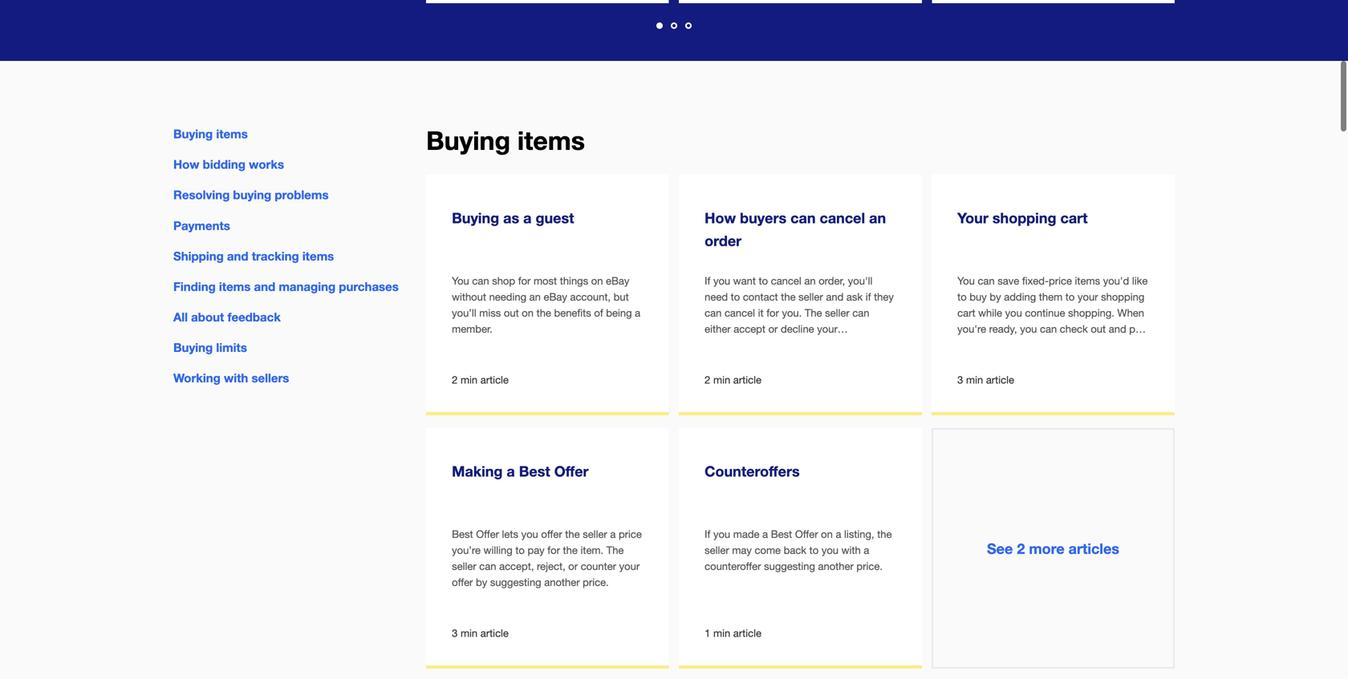 Task type: locate. For each thing, give the bounding box(es) containing it.
article down 'accept,'
[[481, 628, 509, 640]]

need
[[705, 291, 728, 303]]

0 horizontal spatial another
[[544, 577, 580, 589]]

seller up counteroffer
[[705, 545, 729, 557]]

the up "the item."
[[565, 528, 580, 541]]

1 horizontal spatial offer
[[541, 528, 562, 541]]

your right decline
[[817, 323, 838, 335]]

they
[[874, 291, 894, 303]]

with down a listing,
[[842, 545, 861, 557]]

1 horizontal spatial an
[[805, 275, 816, 287]]

2 horizontal spatial on
[[821, 528, 833, 541]]

seller down ask
[[825, 307, 850, 319]]

another down a listing,
[[818, 561, 854, 573]]

counteroffer
[[705, 561, 761, 573]]

0 horizontal spatial price.
[[583, 577, 609, 589]]

an
[[869, 210, 886, 227], [805, 275, 816, 287], [529, 291, 541, 303]]

how inside how buyers can cancel an order
[[705, 210, 736, 227]]

for
[[518, 275, 531, 287], [767, 307, 779, 319], [958, 339, 970, 352], [548, 545, 560, 557]]

1 vertical spatial cart
[[958, 307, 976, 319]]

resolving buying problems link
[[173, 188, 329, 202]]

can up without
[[472, 275, 489, 287]]

you down continue
[[1020, 323, 1037, 335]]

best up you're
[[452, 528, 473, 541]]

or inside the best offer lets you offer the seller a price you're willing to pay for the item. the seller can accept, reject, or counter your offer by suggesting another price.
[[569, 561, 578, 573]]

0 horizontal spatial your
[[619, 561, 640, 573]]

without
[[452, 291, 486, 303]]

2 horizontal spatial cancel
[[820, 210, 865, 227]]

0 vertical spatial your
[[1078, 291, 1098, 303]]

0 horizontal spatial suggesting
[[490, 577, 541, 589]]

all
[[173, 310, 188, 325]]

by
[[990, 291, 1001, 303], [476, 577, 487, 589]]

of
[[594, 307, 603, 319]]

0 vertical spatial price
[[1049, 275, 1072, 287]]

0 vertical spatial the
[[805, 307, 822, 319]]

items up 'managing'
[[302, 249, 334, 264]]

0 vertical spatial on
[[591, 275, 603, 287]]

0 horizontal spatial cancel
[[725, 307, 755, 319]]

out
[[504, 307, 519, 319], [1091, 323, 1106, 335]]

by up while
[[990, 291, 1001, 303]]

your up shopping.
[[1078, 291, 1098, 303]]

or
[[769, 323, 778, 335], [569, 561, 578, 573]]

0 vertical spatial if
[[705, 275, 711, 287]]

article right 1
[[733, 628, 762, 640]]

out inside you can save fixed-price items you'd like to buy by adding them to your shopping cart while you continue shopping. when you're ready, you can check out and pay for multiple items in one go.
[[1091, 323, 1106, 335]]

can inside you can shop for most things on ebay without needing an ebay account, but you'll miss out on the benefits of being a member.
[[472, 275, 489, 287]]

you inside if you made a best offer on a listing, the seller may come back to you with a counteroffer suggesting another price.
[[822, 545, 839, 557]]

limits
[[216, 341, 247, 355]]

1 vertical spatial by
[[476, 577, 487, 589]]

best up back
[[771, 528, 792, 541]]

0 vertical spatial with
[[224, 371, 248, 386]]

1 vertical spatial the
[[607, 545, 624, 557]]

pay up reject,
[[528, 545, 545, 557]]

can down the need
[[705, 307, 722, 319]]

0 vertical spatial pay
[[1130, 323, 1147, 335]]

how
[[173, 157, 199, 172], [705, 210, 736, 227]]

2 2 min article from the left
[[705, 374, 762, 387]]

ask
[[847, 291, 863, 303]]

the up counter
[[607, 545, 624, 557]]

0 vertical spatial price.
[[857, 561, 883, 573]]

1 vertical spatial with
[[842, 545, 861, 557]]

an down most
[[529, 291, 541, 303]]

them
[[1039, 291, 1063, 303]]

3 for your shopping cart
[[958, 374, 964, 387]]

or up request.
[[769, 323, 778, 335]]

article for as
[[481, 374, 509, 387]]

min for your
[[966, 374, 983, 387]]

3
[[958, 374, 964, 387], [452, 628, 458, 640]]

2 min article down the cancellation
[[705, 374, 762, 387]]

more
[[1029, 540, 1065, 558]]

0 vertical spatial another
[[818, 561, 854, 573]]

items
[[518, 125, 585, 156], [216, 127, 248, 141], [302, 249, 334, 264], [1075, 275, 1101, 287], [219, 280, 251, 294], [1013, 339, 1038, 352]]

or down "the item."
[[569, 561, 578, 573]]

1 horizontal spatial your
[[817, 323, 838, 335]]

offer inside the best offer lets you offer the seller a price you're willing to pay for the item. the seller can accept, reject, or counter your offer by suggesting another price.
[[476, 528, 499, 541]]

you inside the best offer lets you offer the seller a price you're willing to pay for the item. the seller can accept, reject, or counter your offer by suggesting another price.
[[521, 528, 538, 541]]

3 min article down 'accept,'
[[452, 628, 509, 640]]

0 vertical spatial 3 min article
[[958, 374, 1015, 387]]

an inside "if you want to cancel an order, you'll need to contact the seller and ask if they can cancel it for you. the seller can either accept or decline your cancellation request."
[[805, 275, 816, 287]]

offer up willing
[[476, 528, 499, 541]]

price. down a listing,
[[857, 561, 883, 573]]

benefits
[[554, 307, 591, 319]]

1 horizontal spatial buying items
[[426, 125, 585, 156]]

0 horizontal spatial 3 min article
[[452, 628, 509, 640]]

the inside the best offer lets you offer the seller a price you're willing to pay for the item. the seller can accept, reject, or counter your offer by suggesting another price.
[[565, 528, 580, 541]]

a up counter
[[610, 528, 616, 541]]

guest
[[536, 210, 574, 227]]

payments
[[173, 219, 230, 233]]

you down a listing,
[[822, 545, 839, 557]]

another down reject,
[[544, 577, 580, 589]]

for inside you can save fixed-price items you'd like to buy by adding them to your shopping cart while you continue shopping. when you're ready, you can check out and pay for multiple items in one go.
[[958, 339, 970, 352]]

1 vertical spatial another
[[544, 577, 580, 589]]

2 vertical spatial your
[[619, 561, 640, 573]]

for up reject,
[[548, 545, 560, 557]]

0 vertical spatial offer
[[541, 528, 562, 541]]

1 horizontal spatial 3 min article
[[958, 374, 1015, 387]]

2 min article down member.
[[452, 374, 509, 387]]

0 vertical spatial shopping
[[993, 210, 1057, 227]]

2 down member.
[[452, 374, 458, 387]]

pay down when
[[1130, 323, 1147, 335]]

0 vertical spatial suggesting
[[764, 561, 815, 573]]

for right it
[[767, 307, 779, 319]]

can down willing
[[479, 561, 496, 573]]

how bidding works link
[[173, 157, 284, 172]]

cart
[[1061, 210, 1088, 227], [958, 307, 976, 319]]

1 vertical spatial your
[[817, 323, 838, 335]]

1 horizontal spatial or
[[769, 323, 778, 335]]

shopping right the "your"
[[993, 210, 1057, 227]]

if left you made
[[705, 528, 711, 541]]

needing
[[489, 291, 527, 303]]

2 down the cancellation
[[705, 374, 711, 387]]

out down shopping.
[[1091, 323, 1106, 335]]

you
[[452, 275, 469, 287], [958, 275, 975, 287]]

suggesting down 'accept,'
[[490, 577, 541, 589]]

2 horizontal spatial your
[[1078, 291, 1098, 303]]

1 2 min article from the left
[[452, 374, 509, 387]]

how up order
[[705, 210, 736, 227]]

3 min article for making
[[452, 628, 509, 640]]

an up you'll
[[869, 210, 886, 227]]

1 vertical spatial suggesting
[[490, 577, 541, 589]]

an left the order,
[[805, 275, 816, 287]]

buying items up bidding
[[173, 127, 248, 141]]

you for buying as a guest
[[452, 275, 469, 287]]

0 vertical spatial cart
[[1061, 210, 1088, 227]]

accept
[[734, 323, 766, 335]]

you
[[714, 275, 731, 287], [1005, 307, 1022, 319], [1020, 323, 1037, 335], [521, 528, 538, 541], [822, 545, 839, 557]]

your inside "if you want to cancel an order, you'll need to contact the seller and ask if they can cancel it for you. the seller can either accept or decline your cancellation request."
[[817, 323, 838, 335]]

the inside "if you want to cancel an order, you'll need to contact the seller and ask if they can cancel it for you. the seller can either accept or decline your cancellation request."
[[781, 291, 796, 303]]

with down limits in the bottom left of the page
[[224, 371, 248, 386]]

1 vertical spatial if
[[705, 528, 711, 541]]

0 horizontal spatial on
[[522, 307, 534, 319]]

1 vertical spatial how
[[705, 210, 736, 227]]

buying items up 'as'
[[426, 125, 585, 156]]

0 horizontal spatial pay
[[528, 545, 545, 557]]

1 vertical spatial or
[[569, 561, 578, 573]]

buying
[[426, 125, 511, 156], [173, 127, 213, 141], [452, 210, 499, 227], [173, 341, 213, 355]]

0 horizontal spatial or
[[569, 561, 578, 573]]

sellers
[[252, 371, 289, 386]]

finding items and managing purchases
[[173, 280, 399, 294]]

0 vertical spatial by
[[990, 291, 1001, 303]]

a listing,
[[836, 528, 875, 541]]

0 horizontal spatial you
[[452, 275, 469, 287]]

pay
[[1130, 323, 1147, 335], [528, 545, 545, 557]]

1 vertical spatial price
[[619, 528, 642, 541]]

request.
[[764, 339, 801, 352]]

the right you.
[[805, 307, 822, 319]]

best inside the best offer lets you offer the seller a price you're willing to pay for the item. the seller can accept, reject, or counter your offer by suggesting another price.
[[452, 528, 473, 541]]

articles
[[1069, 540, 1120, 558]]

on
[[591, 275, 603, 287], [522, 307, 534, 319], [821, 528, 833, 541]]

1 horizontal spatial out
[[1091, 323, 1106, 335]]

how up resolving
[[173, 157, 199, 172]]

items up all about feedback link at the left of page
[[219, 280, 251, 294]]

1 horizontal spatial 3
[[958, 374, 964, 387]]

price
[[1049, 275, 1072, 287], [619, 528, 642, 541]]

article down the cancellation
[[733, 374, 762, 387]]

0 horizontal spatial 2
[[452, 374, 458, 387]]

offer down you're
[[452, 577, 473, 589]]

0 horizontal spatial offer
[[476, 528, 499, 541]]

you up without
[[452, 275, 469, 287]]

2 horizontal spatial an
[[869, 210, 886, 227]]

0 vertical spatial cancel
[[820, 210, 865, 227]]

1 horizontal spatial you
[[958, 275, 975, 287]]

ready,
[[989, 323, 1017, 335]]

to left buy
[[958, 291, 967, 303]]

offer
[[554, 463, 589, 481], [476, 528, 499, 541], [795, 528, 818, 541]]

2
[[452, 374, 458, 387], [705, 374, 711, 387], [1017, 540, 1025, 558]]

your right counter
[[619, 561, 640, 573]]

2 vertical spatial on
[[821, 528, 833, 541]]

1 vertical spatial out
[[1091, 323, 1106, 335]]

1 horizontal spatial how
[[705, 210, 736, 227]]

0 horizontal spatial buying items
[[173, 127, 248, 141]]

see
[[987, 540, 1013, 558]]

a inside the best offer lets you offer the seller a price you're willing to pay for the item. the seller can accept, reject, or counter your offer by suggesting another price.
[[610, 528, 616, 541]]

0 horizontal spatial ebay
[[544, 291, 567, 303]]

0 horizontal spatial 2 min article
[[452, 374, 509, 387]]

you for your shopping cart
[[958, 275, 975, 287]]

pay inside the best offer lets you offer the seller a price you're willing to pay for the item. the seller can accept, reject, or counter your offer by suggesting another price.
[[528, 545, 545, 557]]

with inside if you made a best offer on a listing, the seller may come back to you with a counteroffer suggesting another price.
[[842, 545, 861, 557]]

on left a listing,
[[821, 528, 833, 541]]

a right making
[[507, 463, 515, 481]]

0 horizontal spatial an
[[529, 291, 541, 303]]

for right shop
[[518, 275, 531, 287]]

0 horizontal spatial the
[[607, 545, 624, 557]]

cancel up contact
[[771, 275, 802, 287]]

1 horizontal spatial suggesting
[[764, 561, 815, 573]]

0 horizontal spatial by
[[476, 577, 487, 589]]

article
[[481, 374, 509, 387], [733, 374, 762, 387], [986, 374, 1015, 387], [481, 628, 509, 640], [733, 628, 762, 640]]

2 right see
[[1017, 540, 1025, 558]]

2 horizontal spatial offer
[[795, 528, 818, 541]]

1 you from the left
[[452, 275, 469, 287]]

1 if from the top
[[705, 275, 711, 287]]

adding
[[1004, 291, 1036, 303]]

working with sellers link
[[173, 371, 289, 386]]

accept,
[[499, 561, 534, 573]]

making a best offer
[[452, 463, 589, 481]]

suggesting inside if you made a best offer on a listing, the seller may come back to you with a counteroffer suggesting another price.
[[764, 561, 815, 573]]

on down needing
[[522, 307, 534, 319]]

if up the need
[[705, 275, 711, 287]]

offer
[[541, 528, 562, 541], [452, 577, 473, 589]]

3 for making a best offer
[[452, 628, 458, 640]]

2 if from the top
[[705, 528, 711, 541]]

items up guest
[[518, 125, 585, 156]]

2 vertical spatial an
[[529, 291, 541, 303]]

0 horizontal spatial cart
[[958, 307, 976, 319]]

0 horizontal spatial how
[[173, 157, 199, 172]]

2 horizontal spatial best
[[771, 528, 792, 541]]

2 min article
[[452, 374, 509, 387], [705, 374, 762, 387]]

0 vertical spatial or
[[769, 323, 778, 335]]

article down member.
[[481, 374, 509, 387]]

for down you're
[[958, 339, 970, 352]]

cancel
[[820, 210, 865, 227], [771, 275, 802, 287], [725, 307, 755, 319]]

about
[[191, 310, 224, 325]]

best offer lets you offer the seller a price you're willing to pay for the item. the seller can accept, reject, or counter your offer by suggesting another price.
[[452, 528, 642, 589]]

items left in on the right
[[1013, 339, 1038, 352]]

a up come
[[763, 528, 768, 541]]

1 horizontal spatial with
[[842, 545, 861, 557]]

1 horizontal spatial the
[[805, 307, 822, 319]]

1 vertical spatial shopping
[[1101, 291, 1145, 303]]

if inside if you made a best offer on a listing, the seller may come back to you with a counteroffer suggesting another price.
[[705, 528, 711, 541]]

on inside if you made a best offer on a listing, the seller may come back to you with a counteroffer suggesting another price.
[[821, 528, 833, 541]]

miss
[[479, 307, 501, 319]]

1 vertical spatial 3 min article
[[452, 628, 509, 640]]

suggesting
[[764, 561, 815, 573], [490, 577, 541, 589]]

the left benefits
[[537, 307, 551, 319]]

offer up "the item."
[[554, 463, 589, 481]]

0 vertical spatial ebay
[[606, 275, 630, 287]]

1 horizontal spatial price
[[1049, 275, 1072, 287]]

as
[[503, 210, 519, 227]]

ebay down most
[[544, 291, 567, 303]]

best right making
[[519, 463, 550, 481]]

cancellation
[[705, 339, 761, 352]]

you inside you can save fixed-price items you'd like to buy by adding them to your shopping cart while you continue shopping. when you're ready, you can check out and pay for multiple items in one go.
[[958, 275, 975, 287]]

1 vertical spatial 3
[[452, 628, 458, 640]]

1 vertical spatial an
[[805, 275, 816, 287]]

cancel up the order,
[[820, 210, 865, 227]]

2 for how buyers can cancel an order
[[705, 374, 711, 387]]

1 horizontal spatial offer
[[554, 463, 589, 481]]

1 vertical spatial offer
[[452, 577, 473, 589]]

0 vertical spatial out
[[504, 307, 519, 319]]

lets
[[502, 528, 519, 541]]

best
[[519, 463, 550, 481], [452, 528, 473, 541], [771, 528, 792, 541]]

offer up back
[[795, 528, 818, 541]]

to inside the best offer lets you offer the seller a price you're willing to pay for the item. the seller can accept, reject, or counter your offer by suggesting another price.
[[516, 545, 525, 557]]

shopping down 'you'd'
[[1101, 291, 1145, 303]]

ebay up but
[[606, 275, 630, 287]]

the
[[805, 307, 822, 319], [607, 545, 624, 557]]

can down continue
[[1040, 323, 1057, 335]]

cancel up accept
[[725, 307, 755, 319]]

if for how buyers can cancel an order
[[705, 275, 711, 287]]

3 min article down multiple
[[958, 374, 1015, 387]]

ebay
[[606, 275, 630, 287], [544, 291, 567, 303]]

pay inside you can save fixed-price items you'd like to buy by adding them to your shopping cart while you continue shopping. when you're ready, you can check out and pay for multiple items in one go.
[[1130, 323, 1147, 335]]

2 you from the left
[[958, 275, 975, 287]]

and
[[227, 249, 249, 264], [254, 280, 275, 294], [826, 291, 844, 303], [1109, 323, 1127, 335]]

1 horizontal spatial by
[[990, 291, 1001, 303]]

0 vertical spatial 3
[[958, 374, 964, 387]]

items left 'you'd'
[[1075, 275, 1101, 287]]

on up account,
[[591, 275, 603, 287]]

1 horizontal spatial on
[[591, 275, 603, 287]]

another
[[818, 561, 854, 573], [544, 577, 580, 589]]

the right a listing,
[[877, 528, 892, 541]]

may
[[732, 545, 752, 557]]

1 horizontal spatial cart
[[1061, 210, 1088, 227]]

you up the need
[[714, 275, 731, 287]]

1 horizontal spatial pay
[[1130, 323, 1147, 335]]

by down you're
[[476, 577, 487, 589]]

0 vertical spatial an
[[869, 210, 886, 227]]

counteroffers
[[705, 463, 800, 481]]

the up you.
[[781, 291, 796, 303]]

you up buy
[[958, 275, 975, 287]]

the inside "if you want to cancel an order, you'll need to contact the seller and ask if they can cancel it for you. the seller can either accept or decline your cancellation request."
[[805, 307, 822, 319]]

1 vertical spatial on
[[522, 307, 534, 319]]

1 vertical spatial price.
[[583, 577, 609, 589]]

you're
[[958, 323, 987, 335]]

out down needing
[[504, 307, 519, 319]]

buying as a guest
[[452, 210, 574, 227]]

check
[[1060, 323, 1088, 335]]

0 horizontal spatial out
[[504, 307, 519, 319]]

for inside the best offer lets you offer the seller a price you're willing to pay for the item. the seller can accept, reject, or counter your offer by suggesting another price.
[[548, 545, 560, 557]]

your inside you can save fixed-price items you'd like to buy by adding them to your shopping cart while you continue shopping. when you're ready, you can check out and pay for multiple items in one go.
[[1078, 291, 1098, 303]]

if inside "if you want to cancel an order, you'll need to contact the seller and ask if they can cancel it for you. the seller can either accept or decline your cancellation request."
[[705, 275, 711, 287]]

you inside you can shop for most things on ebay without needing an ebay account, but you'll miss out on the benefits of being a member.
[[452, 275, 469, 287]]

1 horizontal spatial price.
[[857, 561, 883, 573]]

to up 'accept,'
[[516, 545, 525, 557]]

member.
[[452, 323, 493, 335]]

to inside if you made a best offer on a listing, the seller may come back to you with a counteroffer suggesting another price.
[[810, 545, 819, 557]]

and left tracking
[[227, 249, 249, 264]]

price. inside if you made a best offer on a listing, the seller may come back to you with a counteroffer suggesting another price.
[[857, 561, 883, 573]]

1 horizontal spatial another
[[818, 561, 854, 573]]

article down multiple
[[986, 374, 1015, 387]]

1 horizontal spatial 2
[[705, 374, 711, 387]]

suggesting down back
[[764, 561, 815, 573]]

for inside "if you want to cancel an order, you'll need to contact the seller and ask if they can cancel it for you. the seller can either accept or decline your cancellation request."
[[767, 307, 779, 319]]

if
[[705, 275, 711, 287], [705, 528, 711, 541]]

0 horizontal spatial price
[[619, 528, 642, 541]]

how buyers can cancel an order
[[705, 210, 886, 249]]

offer up reject,
[[541, 528, 562, 541]]

1 horizontal spatial shopping
[[1101, 291, 1145, 303]]



Task type: describe. For each thing, give the bounding box(es) containing it.
and inside you can save fixed-price items you'd like to buy by adding them to your shopping cart while you continue shopping. when you're ready, you can check out and pay for multiple items in one go.
[[1109, 323, 1127, 335]]

seller up "the item."
[[583, 528, 607, 541]]

if
[[866, 291, 871, 303]]

in
[[1041, 339, 1049, 352]]

shopping inside you can save fixed-price items you'd like to buy by adding them to your shopping cart while you continue shopping. when you're ready, you can check out and pay for multiple items in one go.
[[1101, 291, 1145, 303]]

either
[[705, 323, 731, 335]]

feedback
[[228, 310, 281, 325]]

bidding
[[203, 157, 246, 172]]

it
[[758, 307, 764, 319]]

price inside the best offer lets you offer the seller a price you're willing to pay for the item. the seller can accept, reject, or counter your offer by suggesting another price.
[[619, 528, 642, 541]]

you'd
[[1103, 275, 1130, 287]]

order,
[[819, 275, 845, 287]]

1
[[705, 628, 711, 640]]

fixed-
[[1022, 275, 1049, 287]]

if for counteroffers
[[705, 528, 711, 541]]

the inside you can shop for most things on ebay without needing an ebay account, but you'll miss out on the benefits of being a member.
[[537, 307, 551, 319]]

how for how buyers can cancel an order
[[705, 210, 736, 227]]

can inside the best offer lets you offer the seller a price you're willing to pay for the item. the seller can accept, reject, or counter your offer by suggesting another price.
[[479, 561, 496, 573]]

seller up you.
[[799, 291, 823, 303]]

resolving buying problems
[[173, 188, 329, 202]]

by inside the best offer lets you offer the seller a price you're willing to pay for the item. the seller can accept, reject, or counter your offer by suggesting another price.
[[476, 577, 487, 589]]

2 min article for how buyers can cancel an order
[[705, 374, 762, 387]]

works
[[249, 157, 284, 172]]

contact
[[743, 291, 778, 303]]

seller inside if you made a best offer on a listing, the seller may come back to you with a counteroffer suggesting another price.
[[705, 545, 729, 557]]

the inside the best offer lets you offer the seller a price you're willing to pay for the item. the seller can accept, reject, or counter your offer by suggesting another price.
[[607, 545, 624, 557]]

can down ask
[[853, 307, 870, 319]]

things
[[560, 275, 588, 287]]

shipping and tracking items link
[[173, 249, 334, 264]]

finding
[[173, 280, 216, 294]]

offer inside if you made a best offer on a listing, the seller may come back to you with a counteroffer suggesting another price.
[[795, 528, 818, 541]]

working
[[173, 371, 221, 386]]

back
[[784, 545, 807, 557]]

reject,
[[537, 561, 566, 573]]

you inside "if you want to cancel an order, you'll need to contact the seller and ask if they can cancel it for you. the seller can either accept or decline your cancellation request."
[[714, 275, 731, 287]]

your inside the best offer lets you offer the seller a price you're willing to pay for the item. the seller can accept, reject, or counter your offer by suggesting another price.
[[619, 561, 640, 573]]

your
[[958, 210, 989, 227]]

making
[[452, 463, 503, 481]]

your shopping cart
[[958, 210, 1088, 227]]

price. inside the best offer lets you offer the seller a price you're willing to pay for the item. the seller can accept, reject, or counter your offer by suggesting another price.
[[583, 577, 609, 589]]

save
[[998, 275, 1020, 287]]

can inside how buyers can cancel an order
[[791, 210, 816, 227]]

one
[[1052, 339, 1069, 352]]

you.
[[782, 307, 802, 319]]

a down a listing,
[[864, 545, 870, 557]]

to up contact
[[759, 275, 768, 287]]

while
[[979, 307, 1003, 319]]

suggesting inside the best offer lets you offer the seller a price you're willing to pay for the item. the seller can accept, reject, or counter your offer by suggesting another price.
[[490, 577, 541, 589]]

and inside "if you want to cancel an order, you'll need to contact the seller and ask if they can cancel it for you. the seller can either accept or decline your cancellation request."
[[826, 291, 844, 303]]

you can save fixed-price items you'd like to buy by adding them to your shopping cart while you continue shopping. when you're ready, you can check out and pay for multiple items in one go.
[[958, 275, 1148, 352]]

managing
[[279, 280, 336, 294]]

continue
[[1025, 307, 1066, 319]]

and up feedback
[[254, 280, 275, 294]]

you're
[[452, 545, 481, 557]]

if you want to cancel an order, you'll need to contact the seller and ask if they can cancel it for you. the seller can either accept or decline your cancellation request.
[[705, 275, 894, 352]]

decline
[[781, 323, 814, 335]]

but
[[614, 291, 629, 303]]

come
[[755, 545, 781, 557]]

price inside you can save fixed-price items you'd like to buy by adding them to your shopping cart while you continue shopping. when you're ready, you can check out and pay for multiple items in one go.
[[1049, 275, 1072, 287]]

3 min article for your
[[958, 374, 1015, 387]]

tracking
[[252, 249, 299, 264]]

article for buyers
[[733, 374, 762, 387]]

willing
[[484, 545, 513, 557]]

multiple
[[973, 339, 1010, 352]]

buyers
[[740, 210, 787, 227]]

most
[[534, 275, 557, 287]]

min for buying
[[461, 374, 478, 387]]

for inside you can shop for most things on ebay without needing an ebay account, but you'll miss out on the benefits of being a member.
[[518, 275, 531, 287]]

you down adding
[[1005, 307, 1022, 319]]

like
[[1132, 275, 1148, 287]]

you made
[[714, 528, 760, 541]]

0 horizontal spatial offer
[[452, 577, 473, 589]]

the item.
[[563, 545, 604, 557]]

if you made a best offer on a listing, the seller may come back to you with a counteroffer suggesting another price.
[[705, 528, 892, 573]]

shopping.
[[1068, 307, 1115, 319]]

all about feedback
[[173, 310, 281, 325]]

being
[[606, 307, 632, 319]]

seller down you're
[[452, 561, 477, 573]]

problems
[[275, 188, 329, 202]]

the inside if you made a best offer on a listing, the seller may come back to you with a counteroffer suggesting another price.
[[877, 528, 892, 541]]

account,
[[570, 291, 611, 303]]

article for a
[[481, 628, 509, 640]]

shop
[[492, 275, 515, 287]]

you can shop for most things on ebay without needing an ebay account, but you'll miss out on the benefits of being a member.
[[452, 275, 641, 335]]

see 2 more articles
[[987, 540, 1120, 558]]

min for making
[[461, 628, 478, 640]]

by inside you can save fixed-price items you'd like to buy by adding them to your shopping cart while you continue shopping. when you're ready, you can check out and pay for multiple items in one go.
[[990, 291, 1001, 303]]

working with sellers
[[173, 371, 289, 386]]

out inside you can shop for most things on ebay without needing an ebay account, but you'll miss out on the benefits of being a member.
[[504, 307, 519, 319]]

when
[[1118, 307, 1145, 319]]

shipping
[[173, 249, 224, 264]]

2 horizontal spatial 2
[[1017, 540, 1025, 558]]

1 horizontal spatial ebay
[[606, 275, 630, 287]]

order
[[705, 232, 742, 249]]

1 min article
[[705, 628, 762, 640]]

can up buy
[[978, 275, 995, 287]]

best inside if you made a best offer on a listing, the seller may come back to you with a counteroffer suggesting another price.
[[771, 528, 792, 541]]

an inside how buyers can cancel an order
[[869, 210, 886, 227]]

article for shopping
[[986, 374, 1015, 387]]

how for how bidding works
[[173, 157, 199, 172]]

1 horizontal spatial best
[[519, 463, 550, 481]]

a right 'as'
[[523, 210, 532, 227]]

to down the want
[[731, 291, 740, 303]]

all about feedback link
[[173, 310, 281, 325]]

another inside if you made a best offer on a listing, the seller may come back to you with a counteroffer suggesting another price.
[[818, 561, 854, 573]]

or inside "if you want to cancel an order, you'll need to contact the seller and ask if they can cancel it for you. the seller can either accept or decline your cancellation request."
[[769, 323, 778, 335]]

items up how bidding works
[[216, 127, 248, 141]]

buying
[[233, 188, 271, 202]]

to right 'them'
[[1066, 291, 1075, 303]]

an inside you can shop for most things on ebay without needing an ebay account, but you'll miss out on the benefits of being a member.
[[529, 291, 541, 303]]

0 horizontal spatial shopping
[[993, 210, 1057, 227]]

you'll
[[452, 307, 477, 319]]

2 vertical spatial cancel
[[725, 307, 755, 319]]

1 vertical spatial cancel
[[771, 275, 802, 287]]

you'll
[[848, 275, 873, 287]]

0 horizontal spatial with
[[224, 371, 248, 386]]

buy
[[970, 291, 987, 303]]

2 min article for buying as a guest
[[452, 374, 509, 387]]

a inside you can shop for most things on ebay without needing an ebay account, but you'll miss out on the benefits of being a member.
[[635, 307, 641, 319]]

min for how
[[714, 374, 731, 387]]

payments link
[[173, 219, 230, 233]]

cancel inside how buyers can cancel an order
[[820, 210, 865, 227]]

purchases
[[339, 280, 399, 294]]

another inside the best offer lets you offer the seller a price you're willing to pay for the item. the seller can accept, reject, or counter your offer by suggesting another price.
[[544, 577, 580, 589]]

buying limits
[[173, 341, 247, 355]]

buying limits link
[[173, 341, 247, 355]]

1 vertical spatial ebay
[[544, 291, 567, 303]]

2 for buying as a guest
[[452, 374, 458, 387]]

how bidding works
[[173, 157, 284, 172]]

resolving
[[173, 188, 230, 202]]

go.
[[1072, 339, 1087, 352]]

cart inside you can save fixed-price items you'd like to buy by adding them to your shopping cart while you continue shopping. when you're ready, you can check out and pay for multiple items in one go.
[[958, 307, 976, 319]]



Task type: vqa. For each thing, say whether or not it's contained in the screenshot.
the Wireless
no



